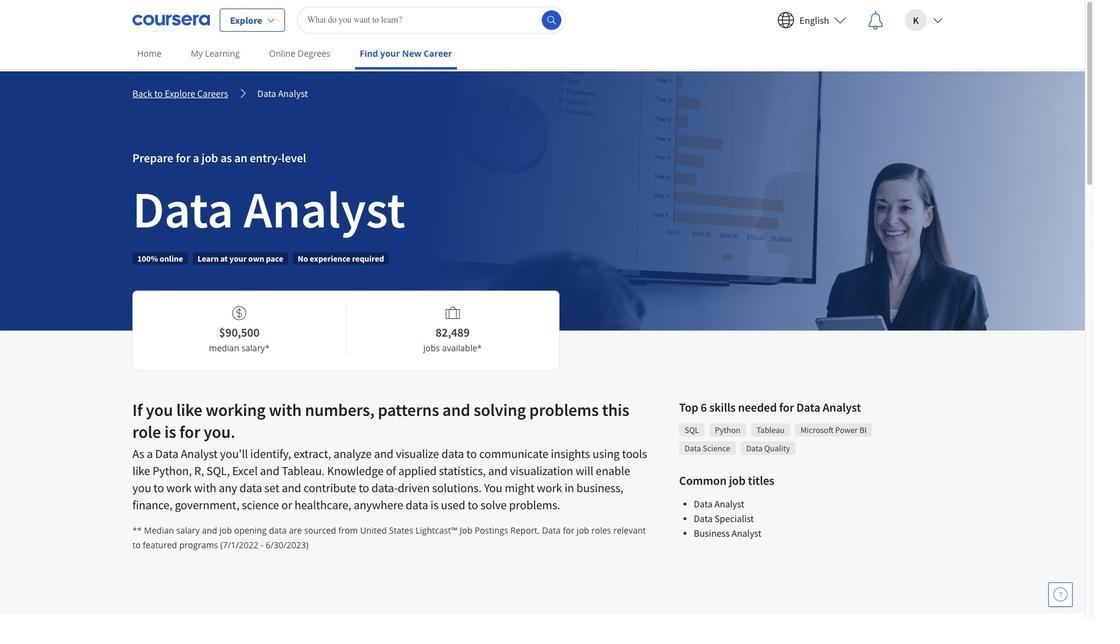 Task type: locate. For each thing, give the bounding box(es) containing it.
0 vertical spatial explore
[[230, 14, 262, 26]]

you right "if"
[[146, 399, 173, 421]]

0 vertical spatial salary
[[241, 342, 265, 354]]

1 vertical spatial explore
[[165, 87, 195, 99]]

will
[[576, 463, 593, 478]]

0 horizontal spatial is
[[164, 421, 176, 443]]

learn at your own pace
[[198, 253, 283, 264]]

at
[[220, 253, 228, 264]]

a right as
[[147, 446, 153, 461]]

1 vertical spatial salary
[[176, 525, 200, 536]]

0 horizontal spatial explore
[[165, 87, 195, 99]]

job left roles
[[577, 525, 589, 536]]

data analyst down online
[[257, 87, 308, 99]]

data quality
[[746, 443, 790, 454]]

to inside * * median salary and job opening data are sourced from united states lightcast™ job postings report. data for job roles relevant to featured programs (7/1/2022 - 6/30/2023)
[[132, 539, 141, 551]]

job left titles
[[729, 473, 746, 488]]

new
[[402, 48, 421, 59]]

your right find
[[380, 48, 400, 59]]

find
[[360, 48, 378, 59]]

-
[[261, 539, 263, 551]]

0 horizontal spatial salary
[[176, 525, 200, 536]]

data down common
[[694, 498, 713, 510]]

analyst up the power on the bottom of page
[[823, 400, 861, 415]]

my
[[191, 48, 203, 59]]

applied
[[398, 463, 437, 478]]

solving
[[474, 399, 526, 421]]

a left as
[[193, 150, 199, 165]]

analyst up specialist
[[715, 498, 744, 510]]

with up the identify,
[[269, 399, 302, 421]]

sql
[[685, 425, 699, 436]]

and up or
[[282, 480, 301, 495]]

home
[[137, 48, 162, 59]]

0 horizontal spatial your
[[229, 253, 247, 264]]

data right the report.
[[542, 525, 561, 536]]

explore inside popup button
[[230, 14, 262, 26]]

for left you.
[[179, 421, 200, 443]]

opening
[[234, 525, 267, 536]]

sourced
[[304, 525, 336, 536]]

to right used
[[468, 497, 478, 513]]

analyst inside if you like working with numbers, patterns and solving problems this role is for you. as a data analyst you'll identify, extract, analyze and visualize data to communicate insights using tools like python, r, sql, excel and tableau. knowledge of applied statistics, and visualization will enable you to work with any data set and contribute to data-driven solutions. you might work in business, finance, government, science or healthcare, anywhere data is used to solve problems.
[[181, 446, 218, 461]]

you
[[146, 399, 173, 421], [132, 480, 151, 495]]

data
[[257, 87, 276, 99], [132, 177, 233, 242], [796, 400, 820, 415], [685, 443, 701, 454], [746, 443, 763, 454], [155, 446, 178, 461], [694, 498, 713, 510], [694, 513, 713, 525], [542, 525, 561, 536]]

and down the identify,
[[260, 463, 279, 478]]

salary up programs
[[176, 525, 200, 536]]

*
[[265, 342, 270, 354], [477, 342, 482, 354], [132, 525, 137, 536], [137, 525, 142, 536]]

and up you
[[488, 463, 508, 478]]

1 vertical spatial a
[[147, 446, 153, 461]]

to
[[154, 87, 163, 99], [466, 446, 477, 461], [154, 480, 164, 495], [359, 480, 369, 495], [468, 497, 478, 513], [132, 539, 141, 551]]

role
[[132, 421, 161, 443]]

working
[[206, 399, 266, 421]]

skills
[[709, 400, 736, 415]]

1 vertical spatial data analyst
[[132, 177, 405, 242]]

help center image
[[1053, 588, 1068, 602]]

data inside * * median salary and job opening data are sourced from united states lightcast™ job postings report. data for job roles relevant to featured programs (7/1/2022 - 6/30/2023)
[[542, 525, 561, 536]]

0 vertical spatial like
[[176, 399, 202, 421]]

anywhere
[[354, 497, 403, 513]]

using
[[592, 446, 620, 461]]

for
[[176, 150, 191, 165], [779, 400, 794, 415], [179, 421, 200, 443], [563, 525, 574, 536]]

is
[[164, 421, 176, 443], [431, 497, 439, 513]]

to up statistics,
[[466, 446, 477, 461]]

data down online
[[257, 87, 276, 99]]

my learning
[[191, 48, 240, 59]]

is right 'role'
[[164, 421, 176, 443]]

analyst up r,
[[181, 446, 218, 461]]

1 horizontal spatial work
[[537, 480, 562, 495]]

top
[[679, 400, 698, 415]]

explore inside the back to explore careers link
[[165, 87, 195, 99]]

tableau
[[756, 425, 785, 436]]

power
[[835, 425, 858, 436]]

1 vertical spatial with
[[194, 480, 216, 495]]

with
[[269, 399, 302, 421], [194, 480, 216, 495]]

k
[[913, 14, 919, 26]]

1 vertical spatial you
[[132, 480, 151, 495]]

data up online
[[132, 177, 233, 242]]

roles
[[591, 525, 611, 536]]

* * median salary and job opening data are sourced from united states lightcast™ job postings report. data for job roles relevant to featured programs (7/1/2022 - 6/30/2023)
[[132, 525, 646, 551]]

data up the business
[[694, 513, 713, 525]]

finance,
[[132, 497, 172, 513]]

0 horizontal spatial work
[[166, 480, 192, 495]]

your right at
[[229, 253, 247, 264]]

to left featured
[[132, 539, 141, 551]]

data down driven
[[406, 497, 428, 513]]

needed
[[738, 400, 777, 415]]

work down the python,
[[166, 480, 192, 495]]

no experience required
[[298, 253, 384, 264]]

a inside if you like working with numbers, patterns and solving problems this role is for you. as a data analyst you'll identify, extract, analyze and visualize data to communicate insights using tools like python, r, sql, excel and tableau. knowledge of applied statistics, and visualization will enable you to work with any data set and contribute to data-driven solutions. you might work in business, finance, government, science or healthcare, anywhere data is used to solve problems.
[[147, 446, 153, 461]]

1 vertical spatial your
[[229, 253, 247, 264]]

0 horizontal spatial a
[[147, 446, 153, 461]]

0 vertical spatial with
[[269, 399, 302, 421]]

might
[[505, 480, 534, 495]]

explore left careers
[[165, 87, 195, 99]]

1 horizontal spatial explore
[[230, 14, 262, 26]]

median
[[209, 342, 239, 354]]

work down the visualization at bottom
[[537, 480, 562, 495]]

if
[[132, 399, 143, 421]]

1 horizontal spatial with
[[269, 399, 302, 421]]

english
[[800, 14, 829, 26]]

6/30/2023)
[[266, 539, 309, 551]]

and up programs
[[202, 525, 217, 536]]

with up government,
[[194, 480, 216, 495]]

work
[[166, 480, 192, 495], [537, 480, 562, 495]]

a
[[193, 150, 199, 165], [147, 446, 153, 461]]

experience
[[310, 253, 350, 264]]

specialist
[[715, 513, 754, 525]]

sql,
[[206, 463, 230, 478]]

required
[[352, 253, 384, 264]]

you.
[[204, 421, 235, 443]]

1 horizontal spatial your
[[380, 48, 400, 59]]

1 horizontal spatial salary
[[241, 342, 265, 354]]

python,
[[153, 463, 192, 478]]

like left you.
[[176, 399, 202, 421]]

for up "tableau"
[[779, 400, 794, 415]]

visualization
[[510, 463, 573, 478]]

top 6 skills needed for data analyst
[[679, 400, 861, 415]]

tools
[[622, 446, 647, 461]]

as
[[132, 446, 144, 461]]

is left used
[[431, 497, 439, 513]]

82,489
[[435, 324, 470, 340]]

pace
[[266, 253, 283, 264]]

analyst up experience
[[244, 177, 405, 242]]

0 horizontal spatial with
[[194, 480, 216, 495]]

coursera image
[[132, 10, 210, 30]]

salary down $90,500
[[241, 342, 265, 354]]

you'll
[[220, 446, 248, 461]]

1 work from the left
[[166, 480, 192, 495]]

job left as
[[202, 150, 218, 165]]

for inside if you like working with numbers, patterns and solving problems this role is for you. as a data analyst you'll identify, extract, analyze and visualize data to communicate insights using tools like python, r, sql, excel and tableau. knowledge of applied statistics, and visualization will enable you to work with any data set and contribute to data-driven solutions. you might work in business, finance, government, science or healthcare, anywhere data is used to solve problems.
[[179, 421, 200, 443]]

report.
[[511, 525, 540, 536]]

82,489 jobs available *
[[423, 324, 482, 354]]

your
[[380, 48, 400, 59], [229, 253, 247, 264]]

0 horizontal spatial like
[[132, 463, 150, 478]]

job
[[202, 150, 218, 165], [729, 473, 746, 488], [219, 525, 232, 536], [577, 525, 589, 536]]

data analyst up pace
[[132, 177, 405, 242]]

salary
[[241, 342, 265, 354], [176, 525, 200, 536]]

prepare
[[132, 150, 173, 165]]

like down as
[[132, 463, 150, 478]]

1 vertical spatial is
[[431, 497, 439, 513]]

for left roles
[[563, 525, 574, 536]]

to right the 'back'
[[154, 87, 163, 99]]

data analyst data specialist business analyst
[[694, 498, 761, 539]]

1 horizontal spatial a
[[193, 150, 199, 165]]

data analyst
[[257, 87, 308, 99], [132, 177, 405, 242]]

you up finance,
[[132, 480, 151, 495]]

0 vertical spatial data analyst
[[257, 87, 308, 99]]

0 vertical spatial is
[[164, 421, 176, 443]]

data up the python,
[[155, 446, 178, 461]]

set
[[264, 480, 279, 495]]

excel
[[232, 463, 258, 478]]

english button
[[768, 0, 856, 39]]

None search field
[[297, 6, 565, 33]]

data up the microsoft
[[796, 400, 820, 415]]

0 vertical spatial a
[[193, 150, 199, 165]]

data up 6/30/2023)
[[269, 525, 287, 536]]

salary inside * * median salary and job opening data are sourced from united states lightcast™ job postings report. data for job roles relevant to featured programs (7/1/2022 - 6/30/2023)
[[176, 525, 200, 536]]

knowledge
[[327, 463, 384, 478]]

explore up the learning
[[230, 14, 262, 26]]



Task type: describe. For each thing, give the bounding box(es) containing it.
python
[[715, 425, 741, 436]]

patterns
[[378, 399, 439, 421]]

learn
[[198, 253, 219, 264]]

jobs
[[423, 342, 440, 354]]

1 horizontal spatial is
[[431, 497, 439, 513]]

for right prepare
[[176, 150, 191, 165]]

if you like working with numbers, patterns and solving problems this role is for you. as a data analyst you'll identify, extract, analyze and visualize data to communicate insights using tools like python, r, sql, excel and tableau. knowledge of applied statistics, and visualization will enable you to work with any data set and contribute to data-driven solutions. you might work in business, finance, government, science or healthcare, anywhere data is used to solve problems.
[[132, 399, 647, 513]]

What do you want to learn? text field
[[297, 6, 565, 33]]

quality
[[764, 443, 790, 454]]

or
[[281, 497, 292, 513]]

this
[[602, 399, 629, 421]]

data down excel at the bottom left of page
[[239, 480, 262, 495]]

k button
[[895, 0, 953, 39]]

identify,
[[250, 446, 291, 461]]

and inside * * median salary and job opening data are sourced from united states lightcast™ job postings report. data for job roles relevant to featured programs (7/1/2022 - 6/30/2023)
[[202, 525, 217, 536]]

and left the solving
[[442, 399, 470, 421]]

0 vertical spatial your
[[380, 48, 400, 59]]

data left quality
[[746, 443, 763, 454]]

find your new career
[[360, 48, 452, 59]]

online
[[160, 253, 183, 264]]

microsoft power bi
[[801, 425, 867, 436]]

job
[[460, 525, 473, 536]]

data inside if you like working with numbers, patterns and solving problems this role is for you. as a data analyst you'll identify, extract, analyze and visualize data to communicate insights using tools like python, r, sql, excel and tableau. knowledge of applied statistics, and visualization will enable you to work with any data set and contribute to data-driven solutions. you might work in business, finance, government, science or healthcare, anywhere data is used to solve problems.
[[155, 446, 178, 461]]

back to explore careers link
[[132, 86, 228, 101]]

as
[[221, 150, 232, 165]]

my learning link
[[186, 40, 245, 67]]

in
[[565, 480, 574, 495]]

6
[[701, 400, 707, 415]]

you
[[484, 480, 502, 495]]

postings
[[475, 525, 508, 536]]

microsoft
[[801, 425, 834, 436]]

2 work from the left
[[537, 480, 562, 495]]

to down knowledge
[[359, 480, 369, 495]]

states
[[389, 525, 413, 536]]

data up statistics,
[[442, 446, 464, 461]]

100%
[[137, 253, 158, 264]]

salary inside '$90,500 median salary *'
[[241, 342, 265, 354]]

driven
[[398, 480, 430, 495]]

statistics,
[[439, 463, 486, 478]]

$90,500 median salary *
[[209, 324, 270, 354]]

an
[[234, 150, 247, 165]]

any
[[219, 480, 237, 495]]

united
[[360, 525, 387, 536]]

science
[[242, 497, 279, 513]]

career
[[424, 48, 452, 59]]

0 vertical spatial you
[[146, 399, 173, 421]]

science
[[703, 443, 730, 454]]

data-
[[371, 480, 398, 495]]

problems
[[529, 399, 599, 421]]

visualize
[[396, 446, 439, 461]]

online
[[269, 48, 295, 59]]

analyst down online degrees
[[278, 87, 308, 99]]

degrees
[[298, 48, 330, 59]]

healthcare,
[[295, 497, 351, 513]]

contribute
[[304, 480, 356, 495]]

job up (7/1/2022 on the left of page
[[219, 525, 232, 536]]

insights
[[551, 446, 590, 461]]

online degrees link
[[264, 40, 335, 67]]

data down sql
[[685, 443, 701, 454]]

entry-
[[250, 150, 282, 165]]

of
[[386, 463, 396, 478]]

problems.
[[509, 497, 560, 513]]

* inside 82,489 jobs available *
[[477, 342, 482, 354]]

for inside * * median salary and job opening data are sourced from united states lightcast™ job postings report. data for job roles relevant to featured programs (7/1/2022 - 6/30/2023)
[[563, 525, 574, 536]]

extract,
[[294, 446, 331, 461]]

own
[[248, 253, 264, 264]]

from
[[338, 525, 358, 536]]

100% online
[[137, 253, 183, 264]]

data science
[[685, 443, 730, 454]]

1 vertical spatial like
[[132, 463, 150, 478]]

available
[[442, 342, 477, 354]]

analyst down specialist
[[732, 527, 761, 539]]

numbers,
[[305, 399, 375, 421]]

explore button
[[220, 8, 285, 31]]

titles
[[748, 473, 774, 488]]

careers
[[197, 87, 228, 99]]

level
[[282, 150, 306, 165]]

(7/1/2022
[[220, 539, 258, 551]]

programs
[[179, 539, 218, 551]]

and up of
[[374, 446, 393, 461]]

data inside * * median salary and job opening data are sourced from united states lightcast™ job postings report. data for job roles relevant to featured programs (7/1/2022 - 6/30/2023)
[[269, 525, 287, 536]]

1 horizontal spatial like
[[176, 399, 202, 421]]

bi
[[859, 425, 867, 436]]

used
[[441, 497, 465, 513]]

solve
[[480, 497, 507, 513]]

featured
[[143, 539, 177, 551]]

r,
[[194, 463, 204, 478]]

* inside '$90,500 median salary *'
[[265, 342, 270, 354]]

to up finance,
[[154, 480, 164, 495]]

back to explore careers
[[132, 87, 228, 99]]

business,
[[577, 480, 623, 495]]

find your new career link
[[355, 40, 457, 70]]

home link
[[132, 40, 166, 67]]



Task type: vqa. For each thing, say whether or not it's contained in the screenshot.
provide
no



